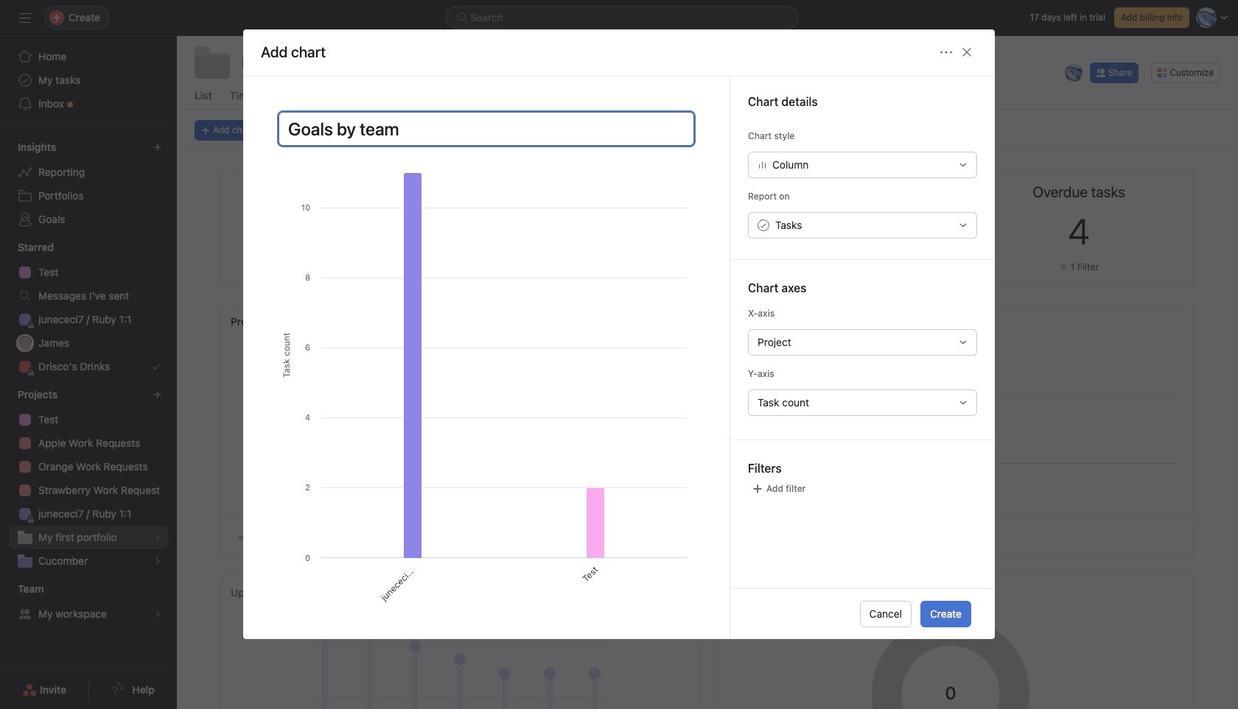 Task type: vqa. For each thing, say whether or not it's contained in the screenshot.
Hide Sidebar image
yes



Task type: locate. For each thing, give the bounding box(es) containing it.
list box
[[445, 6, 799, 29]]

close image
[[961, 47, 973, 59]]

global element
[[0, 36, 177, 125]]

hide sidebar image
[[19, 12, 31, 24]]

insights element
[[0, 134, 177, 234]]

starred element
[[0, 234, 177, 382]]

projects element
[[0, 382, 177, 576]]



Task type: describe. For each thing, give the bounding box(es) containing it.
Goals by team text field
[[279, 112, 694, 146]]

teams element
[[0, 576, 177, 630]]

more actions image
[[941, 47, 952, 59]]



